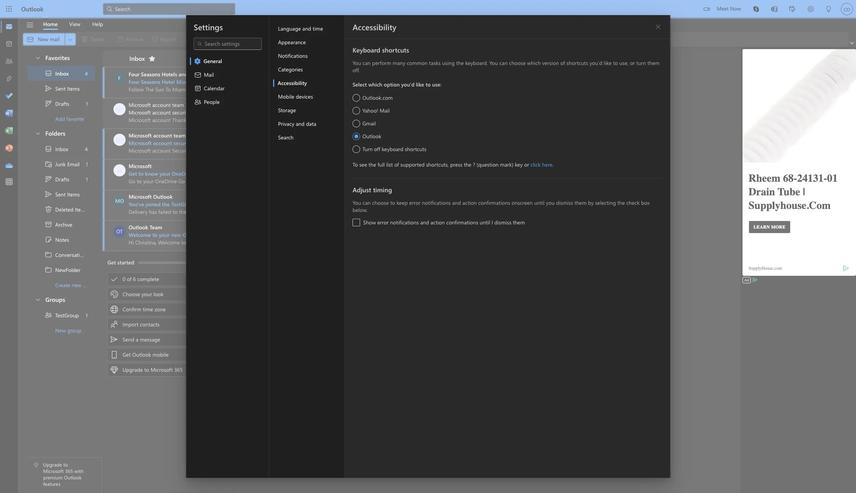 Task type: locate. For each thing, give the bounding box(es) containing it.
 sent items up  tree item
[[45, 191, 80, 198]]

privacy and data
[[278, 120, 316, 127]]

the inside you can perform many common tasks using the keyboard. you can choose which version of shortcuts you'd like to use, or turn them off.
[[456, 59, 464, 67]]

 inside favorites tree
[[45, 100, 52, 107]]

 up  at top left
[[45, 191, 52, 198]]

outlook inside "microsoft outlook you've joined the testgroup group"
[[153, 193, 173, 201]]

2 drafts from the top
[[55, 176, 69, 183]]

1 vertical spatial 
[[45, 191, 52, 198]]

conversation
[[55, 251, 86, 259]]

2  from the top
[[45, 266, 52, 274]]

team
[[150, 224, 162, 231]]

0 vertical spatial 
[[45, 100, 52, 107]]

 notes
[[45, 236, 69, 244]]

2  from the top
[[45, 191, 52, 198]]

 mark all as read
[[308, 35, 354, 43]]

dialog containing settings
[[0, 0, 856, 494]]

which right select
[[368, 81, 382, 88]]

click
[[530, 161, 541, 168]]

0 vertical spatial ad
[[202, 72, 207, 77]]

1  from the top
[[35, 55, 41, 61]]

1 horizontal spatial 
[[194, 98, 201, 106]]

mail for 
[[204, 71, 214, 78]]

 button
[[219, 53, 231, 64]]

 calendar
[[194, 85, 224, 92]]

 left folders
[[35, 130, 41, 136]]

version
[[542, 59, 559, 67]]

1 vertical spatial  tree item
[[27, 172, 95, 187]]

inbox heading
[[120, 50, 158, 67]]

1 vertical spatial until
[[480, 219, 490, 226]]

keyboard shortcuts
[[352, 46, 409, 54]]

4
[[85, 70, 88, 77], [85, 145, 88, 153]]

can down adjust
[[362, 199, 371, 207]]

shortcuts up "many"
[[382, 46, 409, 54]]

1 vertical spatial 
[[35, 130, 41, 136]]

dismiss right i
[[494, 219, 511, 226]]

people image
[[5, 58, 13, 65]]

favorites
[[45, 54, 70, 62]]

0 vertical spatial or
[[630, 59, 635, 67]]

to inside select which option you'd like to use: option group
[[425, 81, 431, 88]]

365 inside "message list no conversations selected" list box
[[174, 367, 183, 374]]

inbox inside tree
[[55, 145, 68, 153]]

inbox for second  tree item from the top of the page
[[55, 145, 68, 153]]

common
[[407, 59, 428, 67]]

document
[[0, 0, 856, 494]]

seasons for hotel
[[141, 78, 160, 86]]

0 vertical spatial them
[[647, 59, 659, 67]]

error right show
[[377, 219, 389, 226]]

confirmations
[[478, 199, 510, 207], [446, 219, 478, 226]]

you'd right option
[[401, 81, 414, 88]]

 tree item up add
[[27, 96, 95, 111]]

 tree item
[[27, 308, 95, 323]]

people
[[204, 98, 220, 106]]

0 horizontal spatial testgroup
[[55, 312, 79, 319]]

dialog
[[0, 0, 856, 494]]

1 horizontal spatial time
[[312, 25, 323, 32]]

1  tree item from the top
[[27, 96, 95, 111]]

1 vertical spatial 
[[45, 145, 52, 153]]

2 four from the top
[[129, 78, 140, 86]]

1  sent items from the top
[[45, 85, 80, 92]]

security inside microsoft account team microsoft account security info was added
[[174, 140, 192, 147]]

inbox
[[129, 54, 145, 62], [55, 70, 69, 77], [55, 145, 68, 153]]

new down "microsoft outlook you've joined the testgroup group"
[[171, 232, 181, 239]]

0 horizontal spatial dismiss
[[494, 219, 511, 226]]

0 vertical spatial accessibility
[[352, 22, 396, 32]]

1
[[86, 100, 88, 107], [86, 161, 88, 168], [86, 176, 88, 183], [86, 312, 88, 319]]

0 vertical spatial 365
[[174, 367, 183, 374]]

meet
[[717, 5, 729, 12]]

1 vertical spatial choose
[[372, 199, 389, 207]]

 tree item
[[27, 66, 95, 81], [27, 141, 95, 157]]

turn
[[362, 146, 372, 153]]

1 horizontal spatial mobile
[[270, 170, 287, 177]]

1 vertical spatial like
[[416, 81, 424, 88]]

microsoft inside upgrade to microsoft 365 with premium outlook features
[[43, 469, 64, 475]]

added
[[215, 140, 230, 147]]

2  button from the top
[[31, 126, 44, 140]]

 tree item
[[27, 81, 95, 96], [27, 187, 95, 202]]

mail right the yahoo!
[[380, 107, 390, 114]]

2 vertical spatial get
[[123, 351, 131, 359]]

1  button from the top
[[31, 51, 44, 65]]

tree containing 
[[27, 141, 104, 293]]

tab list containing home
[[37, 18, 109, 30]]

drafts inside favorites tree
[[55, 100, 69, 107]]

a
[[136, 336, 138, 344]]

info for was
[[194, 140, 203, 147]]

1 up add favorite tree item
[[86, 100, 88, 107]]

0 vertical spatial dismiss
[[556, 199, 573, 207]]

like
[[604, 59, 612, 67], [416, 81, 424, 88]]

inbox left 
[[129, 54, 145, 62]]

language and time button
[[273, 22, 344, 36]]

to left with
[[63, 462, 68, 469]]

microsoft image
[[114, 165, 126, 177]]

seasons down four seasons hotels and resorts
[[141, 78, 160, 86]]

groups
[[45, 296, 65, 304]]

outlook up  'button'
[[21, 5, 43, 13]]

0 vertical spatial  tree item
[[27, 81, 95, 96]]

 tree item
[[27, 202, 95, 217]]

new
[[171, 232, 181, 239], [72, 282, 81, 289]]

time
[[312, 25, 323, 32], [143, 306, 153, 313]]

microsoft outlook image
[[114, 195, 126, 207]]

0 vertical spatial info
[[192, 109, 201, 116]]

testgroup up the new group
[[55, 312, 79, 319]]

1 sent from the top
[[55, 85, 66, 92]]

 tree item down junk
[[27, 172, 95, 187]]

settings
[[194, 22, 223, 32]]

0 vertical spatial  inbox
[[45, 70, 69, 77]]

security for was
[[174, 140, 192, 147]]

them left 'by'
[[574, 199, 587, 207]]

 inside favorites tree
[[45, 70, 52, 77]]

microsoft inside microsoft get to know your onedrive – how to back up your pc and mobile
[[129, 163, 152, 170]]

 left favorites
[[35, 55, 41, 61]]

them inside the you can choose to keep error notifications and action confirmations onscreen until you dismiss them by selecting the check box below.
[[574, 199, 587, 207]]

settings heading
[[194, 22, 223, 32]]

get for get started
[[107, 259, 116, 266]]

error right keep
[[409, 199, 420, 207]]

 tree item
[[27, 96, 95, 111], [27, 172, 95, 187]]

0 vertical spatial get
[[129, 170, 137, 177]]

 inside tree
[[45, 176, 52, 183]]

1  drafts from the top
[[45, 100, 69, 107]]

to down team
[[152, 232, 157, 239]]

seasons down '' button
[[141, 71, 160, 78]]

onedrive
[[172, 170, 194, 177]]

1 horizontal spatial dismiss
[[556, 199, 573, 207]]

365 inside upgrade to microsoft 365 with premium outlook features
[[65, 469, 73, 475]]

you'd left use, in the right of the page
[[589, 59, 602, 67]]

mt for microsoft account security info verification
[[116, 106, 123, 113]]

0 horizontal spatial upgrade
[[43, 462, 62, 469]]

onedrive image
[[5, 162, 13, 170]]

get right 
[[123, 351, 131, 359]]

set your advertising preferences image
[[752, 277, 758, 283]]

0 horizontal spatial error
[[377, 219, 389, 226]]

1 vertical spatial group
[[67, 327, 81, 334]]

 button inside folders tree item
[[31, 126, 44, 140]]

0 vertical spatial security
[[172, 109, 190, 116]]

groups tree item
[[27, 293, 95, 308]]

ad left set your advertising preferences image
[[745, 278, 749, 283]]

get for get outlook mobile
[[123, 351, 131, 359]]

1 horizontal spatial mail
[[380, 107, 390, 114]]

of right 0 on the left
[[127, 276, 132, 283]]

0 vertical spatial time
[[312, 25, 323, 32]]

yahoo!
[[362, 107, 378, 114]]

 down groups
[[45, 312, 52, 319]]

1 vertical spatial info
[[194, 140, 203, 147]]

0 horizontal spatial accessibility
[[278, 79, 307, 87]]

1 mt from the top
[[116, 106, 123, 113]]

 tree item down favorites tree item
[[27, 81, 95, 96]]

1 vertical spatial security
[[174, 140, 192, 147]]

outlook up joined
[[153, 193, 173, 201]]

security inside the microsoft account team microsoft account security info verification
[[172, 109, 190, 116]]

drafts for 
[[55, 100, 69, 107]]

zone
[[155, 306, 166, 313]]

 down favorites
[[45, 70, 52, 77]]

like inside option group
[[416, 81, 424, 88]]

Select a conversation checkbox
[[114, 103, 129, 115]]

drafts inside tree
[[55, 176, 69, 183]]

1  from the top
[[45, 70, 52, 77]]

started
[[117, 259, 134, 266]]

1 vertical spatial them
[[574, 199, 587, 207]]

0 vertical spatial inbox
[[129, 54, 145, 62]]

0 vertical spatial until
[[534, 199, 544, 207]]

4 1 from the top
[[86, 312, 88, 319]]

1 vertical spatial get
[[107, 259, 116, 266]]

info inside microsoft account team microsoft account security info was added
[[194, 140, 203, 147]]

you for keyboard shortcuts
[[352, 59, 361, 67]]

mt inside microsoft account team icon
[[116, 136, 123, 143]]

0 horizontal spatial 
[[45, 312, 52, 319]]

 tree item
[[27, 247, 104, 263], [27, 263, 95, 278]]

team for was
[[174, 132, 186, 139]]

info inside the microsoft account team microsoft account security info verification
[[192, 109, 201, 116]]

categories
[[278, 66, 303, 73]]

until left i
[[480, 219, 490, 226]]

history
[[87, 251, 104, 259]]

2 vertical spatial shortcuts
[[405, 146, 426, 153]]

settings tab list
[[186, 15, 269, 479]]

Select a conversation checkbox
[[114, 195, 129, 207]]

team down the microsoft account team microsoft account security info verification
[[174, 132, 186, 139]]

tags group
[[304, 32, 537, 47]]

2 horizontal spatial of
[[560, 59, 565, 67]]

 inbox inside favorites tree
[[45, 70, 69, 77]]

0 horizontal spatial notifications
[[390, 219, 419, 226]]

drafts for 
[[55, 176, 69, 183]]

1 vertical spatial shortcuts
[[566, 59, 588, 67]]

1 vertical spatial seasons
[[141, 78, 160, 86]]

like left use:
[[416, 81, 424, 88]]

team down miami
[[172, 101, 184, 109]]

0 vertical spatial mobile
[[270, 170, 287, 177]]

0 horizontal spatial time
[[143, 306, 153, 313]]

 sent items inside tree
[[45, 191, 80, 198]]

1 vertical spatial action
[[430, 219, 445, 226]]

items up " deleted items"
[[67, 191, 80, 198]]

–
[[196, 170, 198, 177]]

 drafts up add
[[45, 100, 69, 107]]

check
[[626, 199, 640, 207]]

mobile up 'upgrade to microsoft 365'
[[153, 351, 169, 359]]

ad right 
[[202, 72, 207, 77]]

 tree item
[[27, 157, 95, 172]]

you'd inside you can perform many common tasks using the keyboard. you can choose which version of shortcuts you'd like to use, or turn them off.
[[589, 59, 602, 67]]

powerpoint image
[[5, 145, 13, 152]]

favorites tree item
[[27, 51, 95, 66]]

welcome
[[129, 232, 151, 239]]

account inside outlook team welcome to your new outlook.com account
[[215, 232, 234, 239]]

keyboard
[[352, 46, 380, 54]]

0 vertical spatial 
[[45, 85, 52, 92]]

mail inside ' mail'
[[204, 71, 214, 78]]

1 drafts from the top
[[55, 100, 69, 107]]

excel image
[[5, 127, 13, 135]]

1 vertical spatial new
[[72, 282, 81, 289]]

time inside 'language and time' button
[[312, 25, 323, 32]]

four seasons hotel miami - family friendly hotel
[[129, 78, 247, 86]]

 button left folders
[[31, 126, 44, 140]]

mail
[[204, 71, 214, 78], [380, 107, 390, 114]]

you
[[352, 59, 361, 67], [489, 59, 498, 67], [352, 199, 361, 207]]

 drafts inside tree
[[45, 176, 69, 183]]

joined
[[146, 201, 161, 208]]

1 right  testgroup
[[86, 312, 88, 319]]

 button
[[208, 53, 219, 64]]

2  tree item from the top
[[27, 141, 95, 157]]

0 vertical spatial 
[[194, 98, 201, 106]]

 inside favorites tree
[[45, 85, 52, 92]]

inbox for first  tree item from the top
[[55, 70, 69, 77]]

drafts down  junk email
[[55, 176, 69, 183]]

mail image
[[5, 23, 13, 31]]

application
[[0, 0, 856, 494]]

the inside the you can choose to keep error notifications and action confirmations onscreen until you dismiss them by selecting the check box below.
[[617, 199, 625, 207]]

upgrade inside upgrade to microsoft 365 with premium outlook features
[[43, 462, 62, 469]]

1 vertical spatial four
[[129, 78, 140, 86]]

notifications
[[278, 52, 308, 59]]

mt down microsoft account team image at top left
[[116, 136, 123, 143]]

1  inbox from the top
[[45, 70, 69, 77]]

 tree item up create
[[27, 263, 95, 278]]

2  drafts from the top
[[45, 176, 69, 183]]

1 4 from the top
[[85, 70, 88, 77]]

hotel down four seasons hotels and resorts
[[162, 78, 175, 86]]

general
[[203, 58, 222, 65]]

notifications down keep
[[390, 219, 419, 226]]

1 vertical spatial  sent items
[[45, 191, 80, 198]]

favorites tree
[[27, 48, 95, 126]]

 drafts inside favorites tree
[[45, 100, 69, 107]]

info for verification
[[192, 109, 201, 116]]

message list section
[[103, 48, 287, 493]]

upgrade to microsoft 365
[[123, 367, 183, 374]]

 left groups
[[35, 297, 41, 303]]

1 right email
[[86, 161, 88, 168]]

can for keyboard shortcuts
[[362, 59, 371, 67]]

 inside groups tree item
[[35, 297, 41, 303]]

 tree item
[[27, 217, 95, 232]]

2 vertical spatial 
[[35, 297, 41, 303]]

info left was
[[194, 140, 203, 147]]

1 vertical spatial confirmations
[[446, 219, 478, 226]]


[[308, 36, 315, 43]]

 inbox up junk
[[45, 145, 68, 153]]

2  tree item from the top
[[27, 172, 95, 187]]

2 vertical spatial items
[[75, 206, 88, 213]]

inbox down favorites tree item
[[55, 70, 69, 77]]

inbox inside inbox 
[[129, 54, 145, 62]]

outlook team image
[[114, 226, 126, 238]]

1 horizontal spatial error
[[409, 199, 420, 207]]

 down 
[[45, 251, 52, 259]]

3  from the top
[[35, 297, 41, 303]]

can inside the you can choose to keep error notifications and action confirmations onscreen until you dismiss them by selecting the check box below.
[[362, 199, 371, 207]]

 button left groups
[[31, 293, 44, 307]]

 down 
[[194, 98, 201, 106]]

them right turn
[[647, 59, 659, 67]]

1 vertical spatial mail
[[380, 107, 390, 114]]

1 vertical spatial testgroup
[[55, 312, 79, 319]]

new left folder
[[72, 282, 81, 289]]

 tree item for 
[[27, 96, 95, 111]]

1  from the top
[[45, 85, 52, 92]]

features
[[43, 481, 60, 488]]

0 vertical spatial you'd
[[589, 59, 602, 67]]

1 vertical spatial time
[[143, 306, 153, 313]]

1 1 from the top
[[86, 100, 88, 107]]

 tree item up junk
[[27, 141, 95, 157]]

upgrade inside "message list no conversations selected" list box
[[123, 367, 143, 374]]

testgroup inside  testgroup
[[55, 312, 79, 319]]

the right joined
[[162, 201, 170, 208]]

sent up add
[[55, 85, 66, 92]]

to inside you can perform many common tasks using the keyboard. you can choose which version of shortcuts you'd like to use, or turn them off.
[[613, 59, 618, 67]]

0 horizontal spatial mail
[[204, 71, 214, 78]]

0 horizontal spatial action
[[430, 219, 445, 226]]

1 vertical spatial 
[[45, 176, 52, 183]]

microsoft get to know your onedrive – how to back up your pc and mobile
[[129, 163, 287, 177]]

outlook down send a message
[[132, 351, 151, 359]]

use,
[[619, 59, 628, 67]]

your down team
[[159, 232, 170, 239]]

1 vertical spatial dismiss
[[494, 219, 511, 226]]

0 horizontal spatial them
[[513, 219, 525, 226]]

1 vertical spatial outlook.com
[[183, 232, 214, 239]]

you down keyboard
[[352, 59, 361, 67]]

1 vertical spatial of
[[394, 161, 399, 168]]

tree
[[27, 141, 104, 293]]

2  tree item from the top
[[27, 187, 95, 202]]

tab list
[[37, 18, 109, 30]]

back
[[219, 170, 230, 177]]

use:
[[432, 81, 441, 88]]

you inside the you can choose to keep error notifications and action confirmations onscreen until you dismiss them by selecting the check box below.
[[352, 199, 361, 207]]

 conversation history
[[45, 251, 104, 259]]

1 horizontal spatial accessibility
[[352, 22, 396, 32]]

2 hotel from the left
[[234, 78, 247, 86]]

1 horizontal spatial testgroup
[[171, 201, 196, 208]]

1 horizontal spatial you'd
[[589, 59, 602, 67]]

 left newfolder
[[45, 266, 52, 274]]

0 vertical spatial  tree item
[[27, 66, 95, 81]]

team
[[172, 101, 184, 109], [174, 132, 186, 139]]

2 horizontal spatial them
[[647, 59, 659, 67]]

4 for first  tree item from the top
[[85, 70, 88, 77]]

of right list at the left top of page
[[394, 161, 399, 168]]

4 for second  tree item from the top of the page
[[85, 145, 88, 153]]

or inside you can perform many common tasks using the keyboard. you can choose which version of shortcuts you'd like to use, or turn them off.
[[630, 59, 635, 67]]

0 horizontal spatial like
[[416, 81, 424, 88]]

confirmations left i
[[446, 219, 478, 226]]

time left zone
[[143, 306, 153, 313]]

0 vertical spatial  tree item
[[27, 96, 95, 111]]

mark
[[317, 35, 329, 43]]

four right f
[[129, 71, 140, 78]]


[[110, 306, 118, 314]]

 inside favorites tree item
[[35, 55, 41, 61]]

 button inside favorites tree item
[[31, 51, 44, 65]]

tasks
[[429, 59, 441, 67]]

2 vertical spatial  button
[[31, 293, 44, 307]]


[[148, 55, 156, 62]]

info down  people on the top of the page
[[192, 109, 201, 116]]

 inside settings tab list
[[194, 98, 201, 106]]

now
[[730, 5, 741, 12]]

notifications inside the you can choose to keep error notifications and action confirmations onscreen until you dismiss them by selecting the check box below.
[[422, 199, 451, 207]]

 inside tree item
[[45, 312, 52, 319]]

0 vertical spatial seasons
[[141, 71, 160, 78]]

2  tree item from the top
[[27, 263, 95, 278]]

seasons
[[141, 71, 160, 78], [141, 78, 160, 86]]

upgrade for upgrade to microsoft 365 with premium outlook features
[[43, 462, 62, 469]]

like inside you can perform many common tasks using the keyboard. you can choose which version of shortcuts you'd like to use, or turn them off.
[[604, 59, 612, 67]]

1 vertical spatial  drafts
[[45, 176, 69, 183]]

to right how
[[212, 170, 217, 177]]

inbox up  junk email
[[55, 145, 68, 153]]

1  from the top
[[45, 100, 52, 107]]

add favorite tree item
[[27, 111, 95, 126]]

 down 
[[45, 176, 52, 183]]

info
[[192, 109, 201, 116], [194, 140, 203, 147]]

 for  newfolder
[[45, 266, 52, 274]]

get left started
[[107, 259, 116, 266]]

hotel right friendly
[[234, 78, 247, 86]]

view
[[69, 20, 80, 27]]

1 four from the top
[[129, 71, 140, 78]]

0 vertical spatial action
[[462, 199, 477, 207]]

of
[[560, 59, 565, 67], [394, 161, 399, 168], [127, 276, 132, 283]]

1 vertical spatial 
[[45, 312, 52, 319]]

0 vertical spatial testgroup
[[171, 201, 196, 208]]

 for second  tree item from the top of the page
[[45, 145, 52, 153]]

 inbox down favorites
[[45, 70, 69, 77]]

0 vertical spatial upgrade
[[123, 367, 143, 374]]

inbox inside favorites tree
[[55, 70, 69, 77]]


[[45, 251, 52, 259], [45, 266, 52, 274]]

2 4 from the top
[[85, 145, 88, 153]]

mt for microsoft account security info was added
[[116, 136, 123, 143]]

items up favorite in the top left of the page
[[67, 85, 80, 92]]

2 1 from the top
[[86, 161, 88, 168]]

2 mt from the top
[[116, 136, 123, 143]]

0 vertical spatial mt
[[116, 106, 123, 113]]

 tree item up newfolder
[[27, 247, 104, 263]]

2  from the top
[[45, 176, 52, 183]]

group inside 'tree item'
[[67, 327, 81, 334]]

1 horizontal spatial 365
[[174, 367, 183, 374]]

0 horizontal spatial mobile
[[153, 351, 169, 359]]

0 horizontal spatial ad
[[202, 72, 207, 77]]

full
[[377, 161, 385, 168]]

accessibility tab panel
[[345, 15, 670, 479]]

2 seasons from the top
[[141, 78, 160, 86]]

2  inbox from the top
[[45, 145, 68, 153]]

until left you
[[534, 199, 544, 207]]

1 vertical spatial  inbox
[[45, 145, 68, 153]]

meet now
[[717, 5, 741, 12]]

create new folder tree item
[[27, 278, 97, 293]]

to left use, in the right of the page
[[613, 59, 618, 67]]

to left use:
[[425, 81, 431, 88]]

read
[[343, 35, 354, 43]]

to down "get outlook mobile"
[[144, 367, 149, 374]]

them
[[647, 59, 659, 67], [574, 199, 587, 207], [513, 219, 525, 226]]

4 inside tree
[[85, 145, 88, 153]]

0 vertical spatial notifications
[[422, 199, 451, 207]]

0 vertical spatial 
[[45, 70, 52, 77]]

accessibility heading
[[352, 22, 396, 32]]

 inside tree
[[45, 191, 52, 198]]

1 seasons from the top
[[141, 71, 160, 78]]

 for  conversation history
[[45, 251, 52, 259]]

1  tree item from the top
[[27, 81, 95, 96]]

upgrade right 
[[123, 367, 143, 374]]

2  from the top
[[35, 130, 41, 136]]

seasons for hotels
[[141, 71, 160, 78]]

3  button from the top
[[31, 293, 44, 307]]

 inside folders tree item
[[35, 130, 41, 136]]

0 vertical spatial group
[[197, 201, 212, 208]]

new group tree item
[[27, 323, 95, 338]]

 up 
[[45, 145, 52, 153]]

0 vertical spatial team
[[172, 101, 184, 109]]

0 horizontal spatial of
[[127, 276, 132, 283]]

shortcuts inside you can perform many common tasks using the keyboard. you can choose which version of shortcuts you'd like to use, or turn them off.
[[566, 59, 588, 67]]

0 vertical spatial drafts
[[55, 100, 69, 107]]

1  tree item from the top
[[27, 247, 104, 263]]

 for favorites
[[35, 55, 41, 61]]

mobile
[[278, 93, 294, 100]]

1 vertical spatial you'd
[[401, 81, 414, 88]]

favorite
[[66, 115, 84, 122]]

2 sent from the top
[[55, 191, 66, 198]]

shortcuts up supported
[[405, 146, 426, 153]]

contacts
[[140, 321, 160, 328]]

mt inside microsoft account team image
[[116, 106, 123, 113]]

items right deleted in the left top of the page
[[75, 206, 88, 213]]

0 vertical spatial which
[[527, 59, 541, 67]]

Select a conversation checkbox
[[114, 226, 129, 238]]

dismiss right you
[[556, 199, 573, 207]]

security up microsoft account team microsoft account security info was added
[[172, 109, 190, 116]]

1 vertical spatial or
[[524, 161, 529, 168]]

shortcuts inside select which option you'd like to use: option group
[[405, 146, 426, 153]]

mail inside select which option you'd like to use: option group
[[380, 107, 390, 114]]

mail for yahoo!
[[380, 107, 390, 114]]

or right key at the right top of page
[[524, 161, 529, 168]]

to left keep
[[390, 199, 395, 207]]


[[45, 70, 52, 77], [45, 145, 52, 153]]

ad
[[202, 72, 207, 77], [745, 278, 749, 283]]

document containing settings
[[0, 0, 856, 494]]

click here button
[[530, 161, 552, 169]]

 inside tree
[[45, 145, 52, 153]]

until
[[534, 199, 544, 207], [480, 219, 490, 226]]

how
[[200, 170, 211, 177]]

the left check
[[617, 199, 625, 207]]

outlook
[[21, 5, 43, 13], [362, 133, 381, 140], [153, 193, 173, 201], [129, 224, 148, 231], [132, 351, 151, 359], [64, 475, 82, 481]]

 drafts for 
[[45, 100, 69, 107]]

1  from the top
[[45, 251, 52, 259]]

mt up microsoft account team icon
[[116, 106, 123, 113]]

1 inside favorites tree
[[86, 100, 88, 107]]

time up mark at the left of page
[[312, 25, 323, 32]]

2 vertical spatial inbox
[[55, 145, 68, 153]]


[[194, 98, 201, 106], [45, 312, 52, 319]]

1 vertical spatial 
[[45, 266, 52, 274]]

team inside microsoft account team microsoft account security info was added
[[174, 132, 186, 139]]

1  tree item from the top
[[27, 66, 95, 81]]

 mail
[[194, 71, 214, 79]]

4 down folders tree item
[[85, 145, 88, 153]]

1 down  tree item
[[86, 176, 88, 183]]

drafts up add favorite tree item
[[55, 100, 69, 107]]

 inbox inside tree
[[45, 145, 68, 153]]

2  from the top
[[45, 145, 52, 153]]

outlook.com inside select which option you'd like to use: option group
[[362, 94, 393, 101]]

the right using
[[456, 59, 464, 67]]

calendar image
[[5, 40, 13, 48]]

2  sent items from the top
[[45, 191, 80, 198]]



Task type: vqa. For each thing, say whether or not it's contained in the screenshot.


Task type: describe. For each thing, give the bounding box(es) containing it.
choose inside the you can choose to keep error notifications and action confirmations onscreen until you dismiss them by selecting the check box below.
[[372, 199, 389, 207]]

four for four seasons hotels and resorts
[[129, 71, 140, 78]]

you can choose to keep error notifications and action confirmations onscreen until you dismiss them by selecting the check box below.
[[352, 199, 650, 214]]

hotels
[[162, 71, 177, 78]]

four seasons hotels and resorts
[[129, 71, 207, 78]]

inbox 
[[129, 54, 156, 62]]

search button
[[273, 131, 344, 145]]

outlook inside outlook team welcome to your new outlook.com account
[[129, 224, 148, 231]]

0 horizontal spatial until
[[480, 219, 490, 226]]

choose your look
[[123, 291, 164, 298]]

microsoft outlook you've joined the testgroup group
[[129, 193, 212, 208]]


[[197, 41, 202, 47]]

add
[[55, 115, 65, 122]]

sent inside favorites tree
[[55, 85, 66, 92]]

which inside you can perform many common tasks using the keyboard. you can choose which version of shortcuts you'd like to use, or turn them off.
[[527, 59, 541, 67]]

the inside "microsoft outlook you've joined the testgroup group"
[[162, 201, 170, 208]]

time inside "message list no conversations selected" list box
[[143, 306, 153, 313]]

 for 
[[45, 176, 52, 183]]

accessibility inside button
[[278, 79, 307, 87]]

your right know
[[160, 170, 170, 177]]

by
[[588, 199, 594, 207]]

outlook banner
[[0, 0, 856, 18]]

keyboard shortcuts element
[[352, 59, 663, 169]]

your inside outlook team welcome to your new outlook.com account
[[159, 232, 170, 239]]

get inside microsoft get to know your onedrive – how to back up your pc and mobile
[[129, 170, 137, 177]]

of inside you can perform many common tasks using the keyboard. you can choose which version of shortcuts you'd like to use, or turn them off.
[[560, 59, 565, 67]]

pc
[[252, 170, 258, 177]]

new group
[[55, 327, 81, 334]]

error inside the you can choose to keep error notifications and action confirmations onscreen until you dismiss them by selecting the check box below.
[[409, 199, 420, 207]]

upgrade for upgrade to microsoft 365
[[123, 367, 143, 374]]

more apps image
[[5, 179, 13, 186]]

show error notifications and action confirmations until i dismiss them
[[363, 219, 525, 226]]


[[110, 276, 118, 283]]

items inside favorites tree
[[67, 85, 80, 92]]

files image
[[5, 75, 13, 83]]

folders tree item
[[27, 126, 95, 141]]

can right keyboard.
[[499, 59, 507, 67]]

1 vertical spatial mobile
[[153, 351, 169, 359]]

new inside outlook team welcome to your new outlook.com account
[[171, 232, 181, 239]]

 for groups
[[35, 297, 41, 303]]

Select a conversation checkbox
[[114, 165, 129, 177]]

off.
[[352, 67, 360, 74]]

new inside create new folder tree item
[[72, 282, 81, 289]]

(question
[[477, 161, 498, 168]]


[[45, 160, 52, 168]]

 for first  tree item from the top
[[45, 70, 52, 77]]

microsoft account team image
[[114, 103, 126, 115]]

select which option you'd like to use: option group
[[352, 79, 663, 154]]

you for adjust timing
[[352, 199, 361, 207]]

premium features image
[[34, 463, 39, 469]]

help
[[92, 20, 103, 27]]

 people
[[194, 98, 220, 106]]

you right keyboard.
[[489, 59, 498, 67]]

accessibility inside tab panel
[[352, 22, 396, 32]]

1 horizontal spatial of
[[394, 161, 399, 168]]

see
[[359, 161, 367, 168]]


[[221, 55, 229, 63]]


[[110, 321, 118, 329]]

ad inside "message list no conversations selected" list box
[[202, 72, 207, 77]]

3 1 from the top
[[86, 176, 88, 183]]


[[110, 291, 118, 299]]

turn
[[636, 59, 646, 67]]

search
[[278, 134, 293, 141]]

security for verification
[[172, 109, 190, 116]]

appearance
[[278, 39, 306, 46]]

complete
[[137, 276, 159, 283]]

them inside you can perform many common tasks using the keyboard. you can choose which version of shortcuts you'd like to use, or turn them off.
[[647, 59, 659, 67]]

 for 
[[45, 100, 52, 107]]

appearance button
[[273, 36, 344, 49]]

choose
[[123, 291, 140, 298]]

archive
[[55, 221, 72, 228]]

1 vertical spatial notifications
[[390, 219, 419, 226]]

 drafts for 
[[45, 176, 69, 183]]

here
[[542, 161, 552, 168]]

outlook team welcome to your new outlook.com account
[[129, 224, 234, 239]]


[[110, 367, 118, 374]]

your left look
[[142, 291, 152, 298]]

choose inside you can perform many common tasks using the keyboard. you can choose which version of shortcuts you'd like to use, or turn them off.
[[509, 59, 526, 67]]

outlook inside banner
[[21, 5, 43, 13]]

group inside "microsoft outlook you've joined the testgroup group"
[[197, 201, 212, 208]]

storage button
[[273, 104, 344, 117]]

import
[[123, 321, 139, 328]]

 button
[[146, 53, 158, 65]]

with
[[74, 469, 84, 475]]

1 inside  tree item
[[86, 312, 88, 319]]

 inbox for first  tree item from the top
[[45, 70, 69, 77]]

microsoft account team image
[[114, 134, 126, 146]]

and inside microsoft get to know your onedrive – how to back up your pc and mobile
[[259, 170, 269, 177]]

0 vertical spatial shortcuts
[[382, 46, 409, 54]]

until inside the you can choose to keep error notifications and action confirmations onscreen until you dismiss them by selecting the check box below.
[[534, 199, 544, 207]]

 button for groups
[[31, 293, 44, 307]]

 for  people
[[194, 98, 201, 106]]

0 horizontal spatial or
[[524, 161, 529, 168]]

adjust timing element
[[352, 199, 663, 227]]

message
[[140, 336, 160, 344]]

 sent items inside favorites tree
[[45, 85, 80, 92]]


[[194, 58, 201, 65]]

junk
[[55, 161, 66, 168]]

of inside "message list no conversations selected" list box
[[127, 276, 132, 283]]

to do image
[[5, 93, 13, 100]]

using
[[442, 59, 455, 67]]

microsoft account team microsoft account security info verification
[[129, 101, 228, 116]]

1 hotel from the left
[[162, 78, 175, 86]]

Search settings search field
[[202, 40, 254, 48]]

email
[[67, 161, 80, 168]]

to left know
[[139, 170, 144, 177]]

move & delete group
[[23, 32, 257, 47]]

keyboard
[[382, 146, 403, 153]]

you'd inside option group
[[401, 81, 414, 88]]

data
[[306, 120, 316, 127]]

team for verification
[[172, 101, 184, 109]]

was
[[205, 140, 214, 147]]

microsoft account team microsoft account security info was added
[[129, 132, 230, 147]]

and inside the you can choose to keep error notifications and action confirmations onscreen until you dismiss them by selecting the check box below.
[[452, 199, 461, 207]]

 button
[[652, 21, 664, 33]]

outlook.com inside outlook team welcome to your new outlook.com account
[[183, 232, 214, 239]]

365 for upgrade to microsoft 365 with premium outlook features
[[65, 469, 73, 475]]

outlook inside select which option you'd like to use: option group
[[362, 133, 381, 140]]


[[26, 21, 34, 29]]

mo
[[115, 197, 124, 205]]

premium
[[43, 475, 63, 481]]


[[194, 85, 201, 92]]

which inside option group
[[368, 81, 382, 88]]

can for adjust timing
[[362, 199, 371, 207]]

the left ?
[[464, 161, 471, 168]]

deleted
[[55, 206, 73, 213]]

timing
[[373, 186, 392, 194]]

keyboard.
[[465, 59, 488, 67]]

m
[[117, 167, 122, 174]]

four seasons hotels and resorts image
[[113, 72, 125, 84]]

0 of 6 complete
[[123, 276, 159, 283]]

to inside the you can choose to keep error notifications and action confirmations onscreen until you dismiss them by selecting the check box below.
[[390, 199, 395, 207]]

option
[[384, 81, 400, 88]]


[[210, 56, 217, 62]]

dismiss inside the you can choose to keep error notifications and action confirmations onscreen until you dismiss them by selecting the check box below.
[[556, 199, 573, 207]]

to inside upgrade to microsoft 365 with premium outlook features
[[63, 462, 68, 469]]

message list no conversations selected list box
[[103, 67, 287, 493]]

?
[[473, 161, 475, 168]]

onscreen
[[511, 199, 533, 207]]

Select a conversation checkbox
[[114, 134, 129, 146]]

items inside " deleted items"
[[75, 206, 88, 213]]

 button for favorites
[[31, 51, 44, 65]]

testgroup inside "microsoft outlook you've joined the testgroup group"
[[171, 201, 196, 208]]

mobile inside microsoft get to know your onedrive – how to back up your pc and mobile
[[270, 170, 287, 177]]

 for folders
[[35, 130, 41, 136]]

four for four seasons hotel miami - family friendly hotel
[[129, 78, 140, 86]]

sent inside tree
[[55, 191, 66, 198]]

language
[[278, 25, 301, 32]]

list
[[386, 161, 393, 168]]

 tree item for 
[[27, 172, 95, 187]]

microsoft inside "microsoft outlook you've joined the testgroup group"
[[129, 193, 152, 201]]

 archive
[[45, 221, 72, 229]]

notifications button
[[273, 49, 344, 63]]

perform
[[372, 59, 391, 67]]

2 vertical spatial them
[[513, 219, 525, 226]]

 inbox for second  tree item from the top of the page
[[45, 145, 68, 153]]

home button
[[37, 18, 63, 30]]

1 vertical spatial items
[[67, 191, 80, 198]]

selecting
[[595, 199, 616, 207]]

365 for upgrade to microsoft 365
[[174, 367, 183, 374]]

word image
[[5, 110, 13, 118]]

adjust
[[352, 186, 371, 194]]

 tree item
[[27, 232, 95, 247]]


[[45, 221, 52, 229]]

action inside the you can choose to keep error notifications and action confirmations onscreen until you dismiss them by selecting the check box below.
[[462, 199, 477, 207]]

friendly
[[213, 78, 232, 86]]

 for  testgroup
[[45, 312, 52, 319]]

the left 'full' on the left
[[368, 161, 376, 168]]

add favorite
[[55, 115, 84, 122]]

below.
[[352, 207, 367, 214]]

mobile devices button
[[273, 90, 344, 104]]

family
[[196, 78, 212, 86]]

1 vertical spatial ad
[[745, 278, 749, 283]]

confirmations inside the you can choose to keep error notifications and action confirmations onscreen until you dismiss them by selecting the check box below.
[[478, 199, 510, 207]]

look
[[153, 291, 164, 298]]

to inside outlook team welcome to your new outlook.com account
[[152, 232, 157, 239]]

left-rail-appbar navigation
[[2, 18, 17, 175]]

 button for folders
[[31, 126, 44, 140]]

privacy and data button
[[273, 117, 344, 131]]

outlook inside upgrade to microsoft 365 with premium outlook features
[[64, 475, 82, 481]]

your right up in the top of the page
[[239, 170, 250, 177]]

i
[[491, 219, 493, 226]]

verification
[[202, 109, 228, 116]]

send
[[123, 336, 134, 344]]

ot
[[116, 228, 123, 235]]

1 inside  tree item
[[86, 161, 88, 168]]

devices
[[296, 93, 313, 100]]

application containing settings
[[0, 0, 856, 494]]



